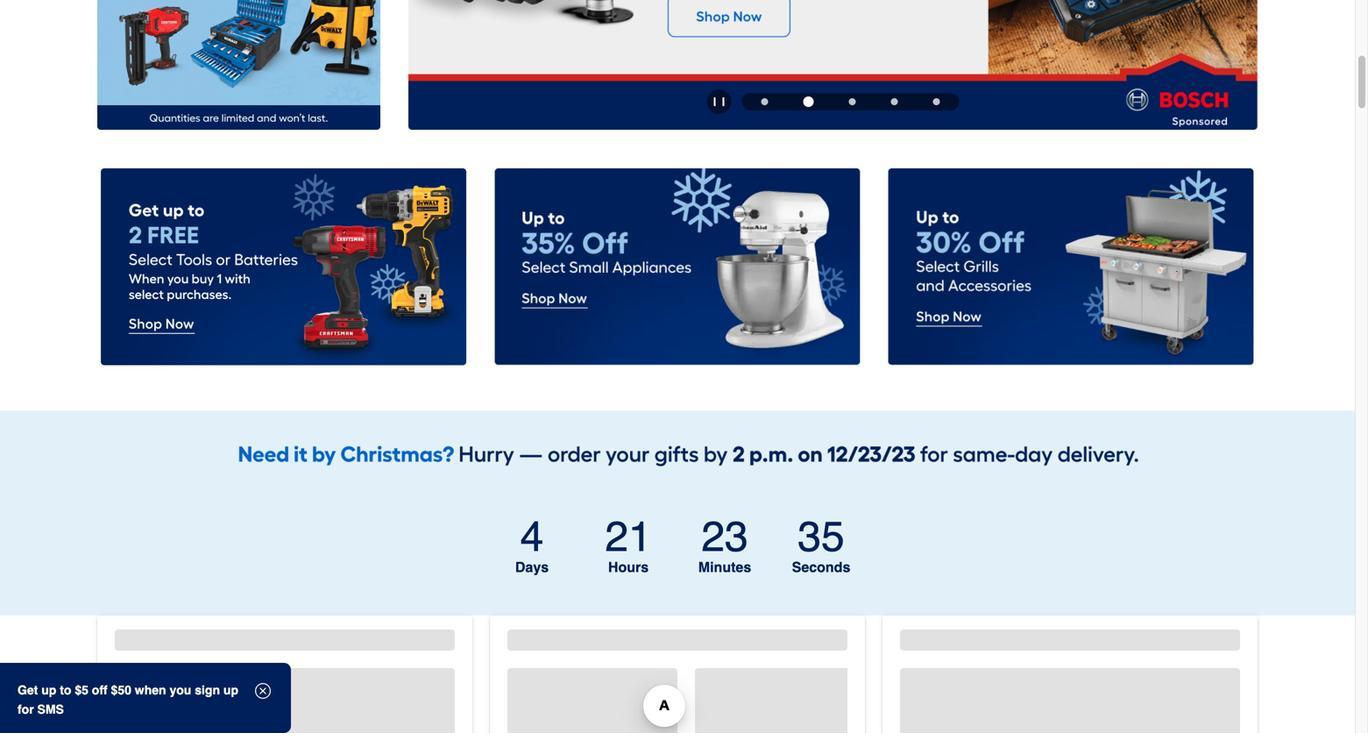 Task type: locate. For each thing, give the bounding box(es) containing it.
35 seconds
[[792, 513, 851, 575]]

2 up from the left
[[224, 683, 239, 697]]

up to 40 percent off select bosch tools, lasers and accessories. what hard workers deserve. image
[[409, 0, 1258, 130]]

hours
[[608, 559, 649, 575]]

get up to $5 off $50 when you sign up for sms
[[18, 683, 239, 716]]

1 horizontal spatial up
[[224, 683, 239, 697]]

4
[[521, 513, 544, 561]]

sign
[[195, 683, 220, 697]]

you
[[170, 683, 191, 697]]

21 hours
[[605, 513, 652, 575]]

up
[[41, 683, 56, 697], [224, 683, 239, 697]]

up left to
[[41, 683, 56, 697]]

scroll to item #2 element
[[786, 96, 832, 107]]

35
[[798, 513, 845, 561]]

shop these last-minute gifts. $99 or less. quantities are limited and won't last. image
[[97, 0, 381, 130]]

get
[[18, 683, 38, 697]]

up to 35 percent off select small appliances. image
[[495, 168, 861, 365]]

off
[[92, 683, 108, 697]]

scroll to item #1 element
[[744, 98, 786, 105]]

up to 30 percent off select grills and accessories. image
[[889, 168, 1255, 365]]

0 horizontal spatial up
[[41, 683, 56, 697]]

get up to 2 free select tools or batteries when you buy 1 with select purchases. image
[[101, 168, 467, 365]]

timer
[[481, 513, 874, 584]]

seconds
[[792, 559, 851, 575]]

up right sign
[[224, 683, 239, 697]]



Task type: describe. For each thing, give the bounding box(es) containing it.
1 up from the left
[[41, 683, 56, 697]]

to
[[60, 683, 71, 697]]

$50
[[111, 683, 131, 697]]

scroll to item #3 element
[[832, 98, 874, 105]]

21
[[605, 513, 652, 561]]

23
[[702, 513, 749, 561]]

days
[[515, 559, 549, 575]]

timer containing 4
[[481, 513, 874, 584]]

for
[[18, 702, 34, 716]]

minutes
[[699, 559, 752, 575]]

23 minutes
[[699, 513, 752, 575]]

sms
[[37, 702, 64, 716]]

scroll to item #5 element
[[916, 98, 958, 105]]

4 days
[[515, 513, 549, 575]]

hurry — order your gifts by 2 p m on 12/23/23 for same-day delivery. image
[[97, 425, 1258, 468]]

$5
[[75, 683, 88, 697]]

scroll to item #4 element
[[874, 98, 916, 105]]

when
[[135, 683, 166, 697]]



Task type: vqa. For each thing, say whether or not it's contained in the screenshot.
d
no



